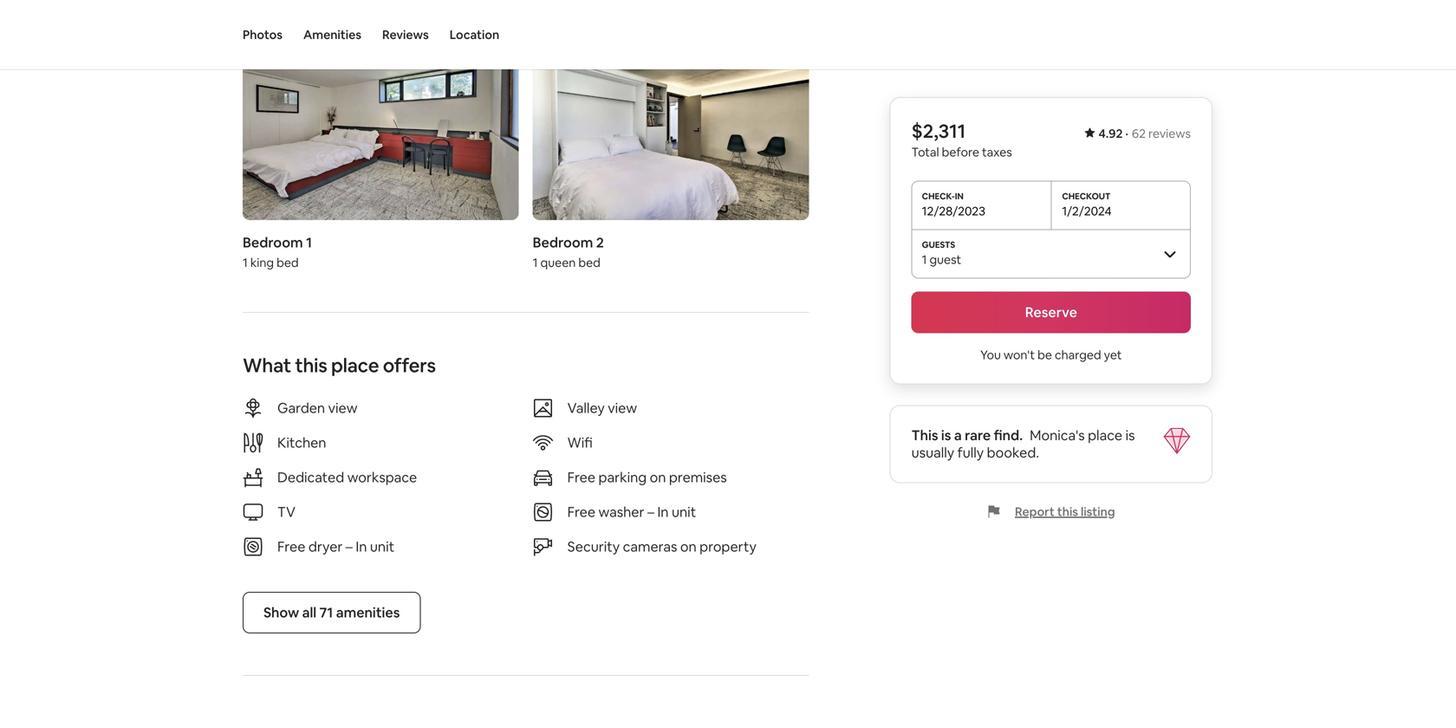 Task type: describe. For each thing, give the bounding box(es) containing it.
free for free washer – in unit
[[567, 503, 595, 521]]

listing
[[1081, 504, 1115, 520]]

this for place
[[295, 353, 327, 378]]

this is a rare find.
[[911, 426, 1023, 444]]

tv
[[277, 503, 295, 521]]

what
[[243, 353, 291, 378]]

1 inside bedroom 2 1 queen bed
[[533, 255, 538, 270]]

monica's place is usually fully booked.
[[911, 426, 1135, 462]]

you
[[980, 347, 1001, 363]]

photos
[[243, 27, 283, 42]]

62
[[1132, 126, 1146, 141]]

workspace
[[347, 468, 417, 486]]

unit for free dryer – in unit
[[370, 538, 394, 555]]

before
[[942, 144, 979, 160]]

this
[[911, 426, 938, 444]]

on for parking
[[650, 468, 666, 486]]

amenities button
[[303, 0, 361, 69]]

report this listing
[[1015, 504, 1115, 520]]

what this place offers
[[243, 353, 436, 378]]

a
[[954, 426, 962, 444]]

in for dryer
[[356, 538, 367, 555]]

bed for 1
[[277, 255, 299, 270]]

usually
[[911, 444, 954, 462]]

reserve
[[1025, 303, 1077, 321]]

garden
[[277, 399, 325, 417]]

report this listing button
[[987, 504, 1115, 520]]

monica's
[[1030, 426, 1085, 444]]

bedroom for bedroom 2
[[533, 233, 593, 251]]

view for valley view
[[608, 399, 637, 417]]

valley view
[[567, 399, 637, 417]]

unit for free washer – in unit
[[672, 503, 696, 521]]

place inside monica's place is usually fully booked.
[[1088, 426, 1122, 444]]

4.92
[[1098, 126, 1123, 141]]

garden view
[[277, 399, 358, 417]]

show all 71 amenities button
[[243, 592, 421, 633]]

booked.
[[987, 444, 1039, 462]]

valley
[[567, 399, 605, 417]]

amenities
[[336, 603, 400, 621]]

total
[[911, 144, 939, 160]]

1 inside dropdown button
[[922, 252, 927, 267]]

all
[[302, 603, 316, 621]]

premises
[[669, 468, 727, 486]]

bedroom 1 1 king bed
[[243, 233, 312, 270]]

cameras
[[623, 538, 677, 555]]

kitchen
[[277, 434, 326, 451]]

is inside monica's place is usually fully booked.
[[1125, 426, 1135, 444]]

reserve button
[[911, 292, 1191, 333]]

wifi
[[567, 434, 593, 451]]

bedroom for bedroom 1
[[243, 233, 303, 251]]

location
[[450, 27, 499, 42]]

free dryer – in unit
[[277, 538, 394, 555]]

dedicated
[[277, 468, 344, 486]]



Task type: locate. For each thing, give the bounding box(es) containing it.
master bedroom 2, adjacent to front entry. image
[[243, 36, 519, 220], [243, 36, 519, 220]]

free up security
[[567, 503, 595, 521]]

2 bed from the left
[[578, 255, 601, 270]]

1 horizontal spatial unit
[[672, 503, 696, 521]]

reviews
[[1148, 126, 1191, 141]]

0 horizontal spatial is
[[941, 426, 951, 444]]

view right garden
[[328, 399, 358, 417]]

place left the offers
[[331, 353, 379, 378]]

2 is from the left
[[1125, 426, 1135, 444]]

reviews
[[382, 27, 429, 42]]

unit down premises
[[672, 503, 696, 521]]

0 horizontal spatial unit
[[370, 538, 394, 555]]

free for free parking on premises
[[567, 468, 595, 486]]

0 horizontal spatial on
[[650, 468, 666, 486]]

bed right king
[[277, 255, 299, 270]]

on
[[650, 468, 666, 486], [680, 538, 697, 555]]

bed for 2
[[578, 255, 601, 270]]

1 horizontal spatial on
[[680, 538, 697, 555]]

parking
[[598, 468, 647, 486]]

bed down '2'
[[578, 255, 601, 270]]

0 horizontal spatial this
[[295, 353, 327, 378]]

0 vertical spatial place
[[331, 353, 379, 378]]

1 vertical spatial this
[[1057, 504, 1078, 520]]

$2,311
[[911, 119, 966, 143]]

is right 'monica's'
[[1125, 426, 1135, 444]]

king
[[250, 255, 274, 270]]

1 vertical spatial unit
[[370, 538, 394, 555]]

view right 'valley'
[[608, 399, 637, 417]]

0 vertical spatial on
[[650, 468, 666, 486]]

dryer
[[308, 538, 343, 555]]

in up security cameras on property
[[657, 503, 669, 521]]

$2,311 total before taxes
[[911, 119, 1012, 160]]

in right dryer
[[356, 538, 367, 555]]

hall bedroom image
[[533, 36, 809, 220], [533, 36, 809, 220]]

report
[[1015, 504, 1055, 520]]

rare
[[965, 426, 991, 444]]

queen
[[540, 255, 576, 270]]

bedroom up the queen
[[533, 233, 593, 251]]

show all 71 amenities
[[263, 603, 400, 621]]

place right 'monica's'
[[1088, 426, 1122, 444]]

view for garden view
[[328, 399, 358, 417]]

this for listing
[[1057, 504, 1078, 520]]

free parking on premises
[[567, 468, 727, 486]]

on for cameras
[[680, 538, 697, 555]]

amenities
[[303, 27, 361, 42]]

4.92 · 62 reviews
[[1098, 126, 1191, 141]]

dedicated workspace
[[277, 468, 417, 486]]

0 horizontal spatial view
[[328, 399, 358, 417]]

0 horizontal spatial bed
[[277, 255, 299, 270]]

1 horizontal spatial –
[[647, 503, 654, 521]]

property
[[700, 538, 756, 555]]

unit
[[672, 503, 696, 521], [370, 538, 394, 555]]

1 vertical spatial –
[[346, 538, 353, 555]]

bedroom up king
[[243, 233, 303, 251]]

fully
[[957, 444, 984, 462]]

0 vertical spatial in
[[657, 503, 669, 521]]

1 vertical spatial free
[[567, 503, 595, 521]]

photos button
[[243, 0, 283, 69]]

– for dryer
[[346, 538, 353, 555]]

washer
[[598, 503, 644, 521]]

1/2/2024
[[1062, 203, 1112, 219]]

free for free dryer – in unit
[[277, 538, 305, 555]]

1 view from the left
[[328, 399, 358, 417]]

bed inside bedroom 2 1 queen bed
[[578, 255, 601, 270]]

you won't be charged yet
[[980, 347, 1122, 363]]

– right dryer
[[346, 538, 353, 555]]

2 bedroom from the left
[[533, 233, 593, 251]]

bed inside bedroom 1 1 king bed
[[277, 255, 299, 270]]

this left listing
[[1057, 504, 1078, 520]]

reviews button
[[382, 0, 429, 69]]

1 vertical spatial place
[[1088, 426, 1122, 444]]

– for washer
[[647, 503, 654, 521]]

on right parking on the bottom of the page
[[650, 468, 666, 486]]

be
[[1038, 347, 1052, 363]]

1 vertical spatial on
[[680, 538, 697, 555]]

yet
[[1104, 347, 1122, 363]]

1 is from the left
[[941, 426, 951, 444]]

1 horizontal spatial is
[[1125, 426, 1135, 444]]

1
[[306, 233, 312, 251], [922, 252, 927, 267], [243, 255, 248, 270], [533, 255, 538, 270]]

is
[[941, 426, 951, 444], [1125, 426, 1135, 444]]

1 horizontal spatial place
[[1088, 426, 1122, 444]]

– right washer
[[647, 503, 654, 521]]

1 bed from the left
[[277, 255, 299, 270]]

0 vertical spatial this
[[295, 353, 327, 378]]

1 bedroom from the left
[[243, 233, 303, 251]]

1 guest
[[922, 252, 961, 267]]

·
[[1125, 126, 1128, 141]]

free
[[567, 468, 595, 486], [567, 503, 595, 521], [277, 538, 305, 555]]

in
[[657, 503, 669, 521], [356, 538, 367, 555]]

on right cameras
[[680, 538, 697, 555]]

this up garden view
[[295, 353, 327, 378]]

charged
[[1055, 347, 1101, 363]]

1 horizontal spatial bed
[[578, 255, 601, 270]]

0 vertical spatial unit
[[672, 503, 696, 521]]

bedroom inside bedroom 1 1 king bed
[[243, 233, 303, 251]]

1 vertical spatial in
[[356, 538, 367, 555]]

bed
[[277, 255, 299, 270], [578, 255, 601, 270]]

where you'll sleep region
[[236, 0, 816, 277]]

0 horizontal spatial –
[[346, 538, 353, 555]]

guest
[[930, 252, 961, 267]]

find.
[[994, 426, 1023, 444]]

free down 'wifi'
[[567, 468, 595, 486]]

2 view from the left
[[608, 399, 637, 417]]

12/28/2023
[[922, 203, 985, 219]]

0 vertical spatial free
[[567, 468, 595, 486]]

security cameras on property
[[567, 538, 756, 555]]

this
[[295, 353, 327, 378], [1057, 504, 1078, 520]]

in for washer
[[657, 503, 669, 521]]

free left dryer
[[277, 538, 305, 555]]

71
[[319, 603, 333, 621]]

free washer – in unit
[[567, 503, 696, 521]]

security
[[567, 538, 620, 555]]

0 horizontal spatial place
[[331, 353, 379, 378]]

is left "a"
[[941, 426, 951, 444]]

won't
[[1004, 347, 1035, 363]]

bedroom
[[243, 233, 303, 251], [533, 233, 593, 251]]

–
[[647, 503, 654, 521], [346, 538, 353, 555]]

bedroom inside bedroom 2 1 queen bed
[[533, 233, 593, 251]]

bedroom 2 1 queen bed
[[533, 233, 604, 270]]

0 horizontal spatial in
[[356, 538, 367, 555]]

view
[[328, 399, 358, 417], [608, 399, 637, 417]]

2
[[596, 233, 604, 251]]

location button
[[450, 0, 499, 69]]

1 horizontal spatial in
[[657, 503, 669, 521]]

1 horizontal spatial this
[[1057, 504, 1078, 520]]

0 horizontal spatial bedroom
[[243, 233, 303, 251]]

taxes
[[982, 144, 1012, 160]]

0 vertical spatial –
[[647, 503, 654, 521]]

show
[[263, 603, 299, 621]]

1 horizontal spatial view
[[608, 399, 637, 417]]

1 horizontal spatial bedroom
[[533, 233, 593, 251]]

offers
[[383, 353, 436, 378]]

unit right dryer
[[370, 538, 394, 555]]

2 vertical spatial free
[[277, 538, 305, 555]]

place
[[331, 353, 379, 378], [1088, 426, 1122, 444]]

1 guest button
[[911, 229, 1191, 278]]



Task type: vqa. For each thing, say whether or not it's contained in the screenshot.
Bedrooms '7'
no



